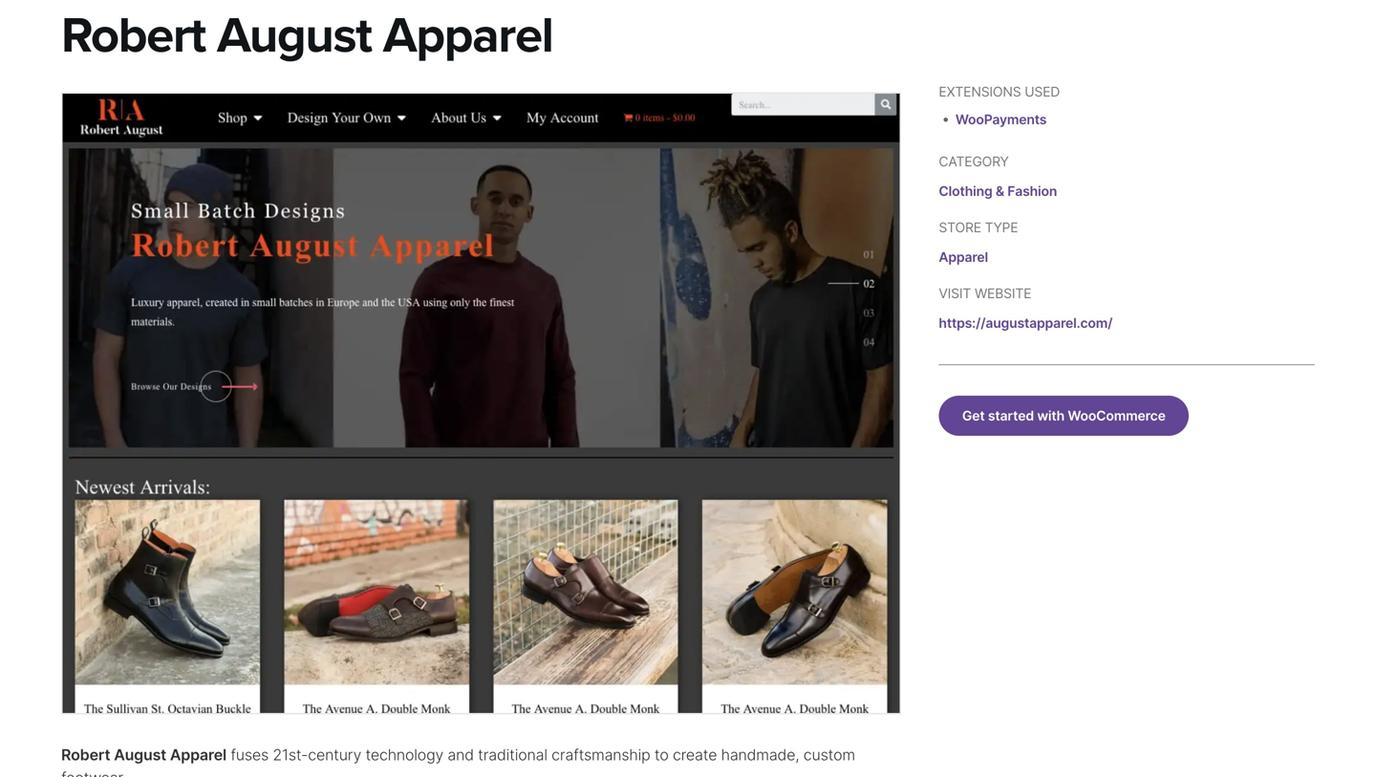 Task type: describe. For each thing, give the bounding box(es) containing it.
get started with woocommerce link
[[939, 396, 1190, 436]]

craftsmanship
[[552, 746, 651, 764]]

handmade,
[[721, 746, 800, 764]]

visit
[[939, 285, 972, 302]]

store
[[939, 219, 982, 236]]

century
[[308, 746, 362, 764]]

custom
[[804, 746, 856, 764]]

technology
[[366, 746, 444, 764]]

clothing & fashion link
[[939, 183, 1058, 199]]

https://augustapparel.com/ link
[[939, 315, 1113, 331]]

1 robert from the top
[[61, 6, 205, 66]]

started
[[988, 408, 1034, 424]]

traditional
[[478, 746, 548, 764]]

store type
[[939, 219, 1019, 236]]

woopayments link
[[956, 111, 1047, 128]]

woopayments
[[956, 111, 1047, 128]]

2 robert from the top
[[61, 746, 110, 764]]

fuses
[[231, 746, 269, 764]]

fashion
[[1008, 183, 1058, 199]]

1 vertical spatial apparel
[[939, 249, 989, 265]]

https://augustapparel.com/
[[939, 315, 1113, 331]]

and
[[448, 746, 474, 764]]

extensions
[[939, 84, 1022, 100]]

visit website
[[939, 285, 1032, 302]]

1 horizontal spatial apparel
[[383, 6, 553, 66]]

to
[[655, 746, 669, 764]]



Task type: vqa. For each thing, say whether or not it's contained in the screenshot.
Open account menu image
no



Task type: locate. For each thing, give the bounding box(es) containing it.
2 robert august apparel from the top
[[61, 746, 227, 764]]

robert
[[61, 6, 205, 66], [61, 746, 110, 764]]

0 vertical spatial august
[[217, 6, 372, 66]]

0 vertical spatial robert august apparel
[[61, 6, 553, 66]]

type
[[985, 219, 1019, 236]]

1 vertical spatial robert
[[61, 746, 110, 764]]

2 horizontal spatial apparel
[[939, 249, 989, 265]]

1 robert august apparel from the top
[[61, 6, 553, 66]]

woocommerce
[[1068, 408, 1166, 424]]

2 vertical spatial apparel
[[170, 746, 227, 764]]

1 horizontal spatial august
[[217, 6, 372, 66]]

fuses 21st-century technology and traditional craftsmanship to create handmade, custom footwear.
[[61, 746, 856, 777]]

21st-
[[273, 746, 308, 764]]

apparel link
[[939, 249, 989, 265]]

get
[[963, 408, 985, 424]]

robert august apparel
[[61, 6, 553, 66], [61, 746, 227, 764]]

clothing
[[939, 183, 993, 199]]

with
[[1038, 408, 1065, 424]]

apparel
[[383, 6, 553, 66], [939, 249, 989, 265], [170, 746, 227, 764]]

used
[[1025, 84, 1060, 100]]

clothing & fashion
[[939, 183, 1058, 199]]

extensions used
[[939, 84, 1060, 100]]

&
[[996, 183, 1005, 199]]

website
[[975, 285, 1032, 302]]

get started with woocommerce
[[963, 408, 1166, 424]]

0 horizontal spatial apparel
[[170, 746, 227, 764]]

1 vertical spatial robert august apparel
[[61, 746, 227, 764]]

1 vertical spatial august
[[114, 746, 166, 764]]

0 vertical spatial robert
[[61, 6, 205, 66]]

category
[[939, 153, 1009, 170]]

0 vertical spatial apparel
[[383, 6, 553, 66]]

footwear.
[[61, 769, 126, 777]]

create
[[673, 746, 717, 764]]

0 horizontal spatial august
[[114, 746, 166, 764]]

august
[[217, 6, 372, 66], [114, 746, 166, 764]]



